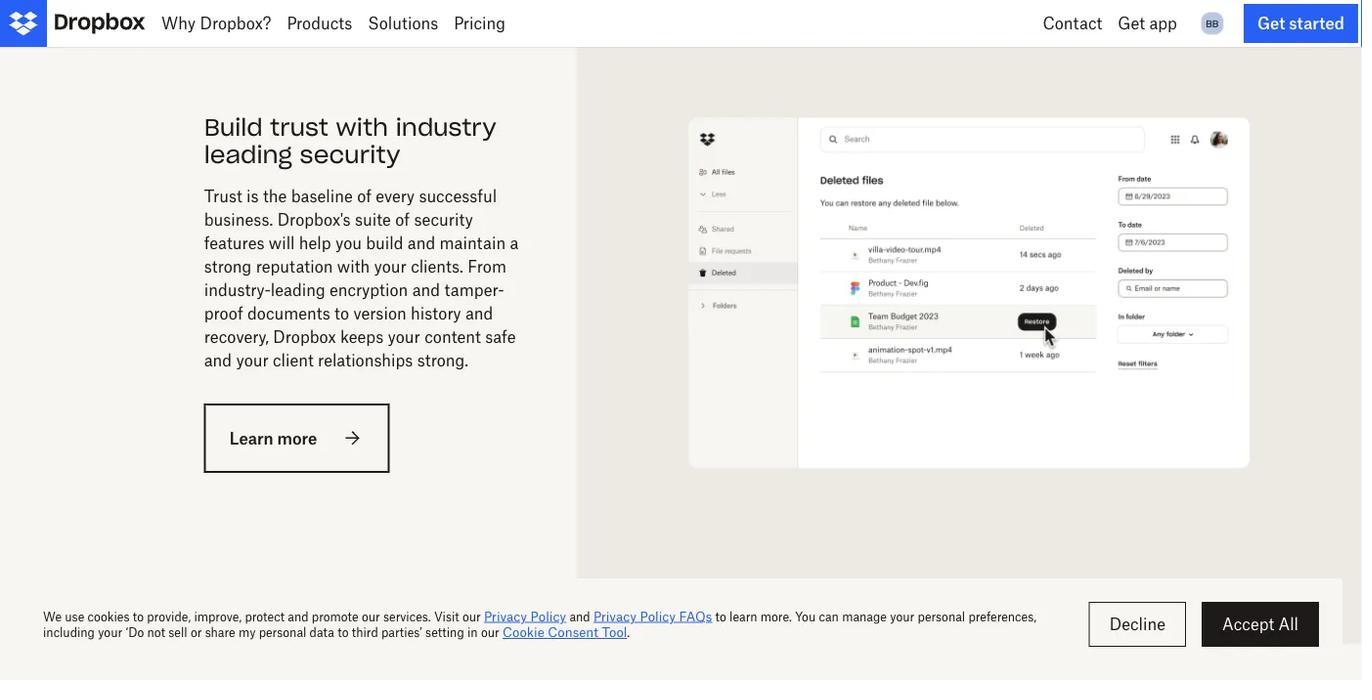 Task type: locate. For each thing, give the bounding box(es) containing it.
a
[[510, 234, 519, 253]]

get app
[[1118, 14, 1177, 33]]

reputation
[[256, 257, 333, 276]]

1 horizontal spatial get
[[1257, 14, 1285, 33]]

of up suite
[[357, 187, 372, 206]]

1 horizontal spatial security
[[414, 210, 473, 229]]

1 vertical spatial security
[[414, 210, 473, 229]]

business.
[[204, 210, 273, 229]]

image of restoring deleted file in dropbox. image
[[623, 0, 1315, 598]]

why
[[161, 14, 196, 33]]

leading
[[204, 140, 292, 170], [271, 280, 325, 300]]

contact button
[[1035, 0, 1110, 47]]

get started
[[1257, 14, 1344, 33]]

security up baseline
[[300, 140, 400, 170]]

build trust with industry leading security
[[204, 112, 496, 170]]

0 vertical spatial of
[[357, 187, 372, 206]]

encryption
[[330, 280, 408, 300]]

0 vertical spatial with
[[336, 112, 388, 142]]

of down every
[[395, 210, 410, 229]]

leading down reputation
[[271, 280, 325, 300]]

1 vertical spatial leading
[[271, 280, 325, 300]]

bb
[[1206, 17, 1219, 29]]

0 horizontal spatial get
[[1118, 14, 1145, 33]]

security inside trust is the baseline of every successful business. dropbox's suite of security features will help you build and maintain a strong reputation with your clients. from industry-leading encryption and tamper- proof documents to version history and recovery, dropbox keeps your content safe and your client relationships strong.
[[414, 210, 473, 229]]

and up history
[[412, 280, 440, 300]]

maintain
[[440, 234, 506, 253]]

recovery,
[[204, 327, 269, 346]]

version
[[353, 304, 407, 323]]

suite
[[355, 210, 391, 229]]

2 vertical spatial your
[[236, 351, 269, 370]]

get inside popup button
[[1118, 14, 1145, 33]]

0 vertical spatial your
[[374, 257, 407, 276]]

with
[[336, 112, 388, 142], [337, 257, 370, 276]]

content
[[425, 327, 481, 346]]

client
[[273, 351, 314, 370]]

your down version
[[388, 327, 420, 346]]

get left app
[[1118, 14, 1145, 33]]

with down you
[[337, 257, 370, 276]]

contact
[[1043, 14, 1102, 33]]

history
[[411, 304, 461, 323]]

security down successful
[[414, 210, 473, 229]]

and
[[408, 234, 435, 253], [412, 280, 440, 300], [465, 304, 493, 323], [204, 351, 232, 370]]

leading up is
[[204, 140, 292, 170]]

trust
[[270, 112, 328, 142]]

security
[[300, 140, 400, 170], [414, 210, 473, 229]]

of
[[357, 187, 372, 206], [395, 210, 410, 229]]

0 horizontal spatial of
[[357, 187, 372, 206]]

0 vertical spatial security
[[300, 140, 400, 170]]

security inside build trust with industry leading security
[[300, 140, 400, 170]]

get for get started
[[1257, 14, 1285, 33]]

app
[[1149, 14, 1177, 33]]

trust
[[204, 187, 242, 206]]

from
[[468, 257, 506, 276]]

dropbox?
[[200, 14, 271, 33]]

pricing link
[[446, 0, 513, 47]]

your down recovery, on the left of the page
[[236, 351, 269, 370]]

0 vertical spatial leading
[[204, 140, 292, 170]]

get started link
[[1244, 4, 1358, 43]]

1 horizontal spatial of
[[395, 210, 410, 229]]

learn
[[230, 429, 273, 448]]

your
[[374, 257, 407, 276], [388, 327, 420, 346], [236, 351, 269, 370]]

started
[[1289, 14, 1344, 33]]

1 vertical spatial with
[[337, 257, 370, 276]]

get for get app
[[1118, 14, 1145, 33]]

dropbox
[[273, 327, 336, 346]]

get left started
[[1257, 14, 1285, 33]]

get
[[1257, 14, 1285, 33], [1118, 14, 1145, 33]]

0 horizontal spatial security
[[300, 140, 400, 170]]

clients.
[[411, 257, 463, 276]]

the
[[263, 187, 287, 206]]

with right trust
[[336, 112, 388, 142]]

every
[[376, 187, 415, 206]]

help
[[299, 234, 331, 253]]

your down build
[[374, 257, 407, 276]]

1 vertical spatial of
[[395, 210, 410, 229]]



Task type: describe. For each thing, give the bounding box(es) containing it.
successful
[[419, 187, 497, 206]]

more
[[277, 429, 317, 448]]

products button
[[279, 0, 360, 47]]

solutions
[[368, 14, 438, 33]]

products
[[287, 14, 352, 33]]

dropbox's
[[277, 210, 351, 229]]

leading inside trust is the baseline of every successful business. dropbox's suite of security features will help you build and maintain a strong reputation with your clients. from industry-leading encryption and tamper- proof documents to version history and recovery, dropbox keeps your content safe and your client relationships strong.
[[271, 280, 325, 300]]

baseline
[[291, 187, 353, 206]]

is
[[247, 187, 259, 206]]

will
[[269, 234, 295, 253]]

trust is the baseline of every successful business. dropbox's suite of security features will help you build and maintain a strong reputation with your clients. from industry-leading encryption and tamper- proof documents to version history and recovery, dropbox keeps your content safe and your client relationships strong.
[[204, 187, 519, 370]]

and down recovery, on the left of the page
[[204, 351, 232, 370]]

strong.
[[417, 351, 469, 370]]

pricing
[[454, 14, 506, 33]]

tamper-
[[444, 280, 504, 300]]

solutions button
[[360, 0, 446, 47]]

industry
[[396, 112, 496, 142]]

and up clients.
[[408, 234, 435, 253]]

with inside build trust with industry leading security
[[336, 112, 388, 142]]

you
[[335, 234, 362, 253]]

documents
[[247, 304, 330, 323]]

why dropbox? button
[[154, 0, 279, 47]]

1 vertical spatial your
[[388, 327, 420, 346]]

bb button
[[1197, 8, 1228, 39]]

learn more link
[[204, 404, 390, 473]]

and down tamper-
[[465, 304, 493, 323]]

to
[[334, 304, 349, 323]]

proof
[[204, 304, 243, 323]]

build
[[204, 112, 263, 142]]

with inside trust is the baseline of every successful business. dropbox's suite of security features will help you build and maintain a strong reputation with your clients. from industry-leading encryption and tamper- proof documents to version history and recovery, dropbox keeps your content safe and your client relationships strong.
[[337, 257, 370, 276]]

safe
[[485, 327, 516, 346]]

leading inside build trust with industry leading security
[[204, 140, 292, 170]]

why dropbox?
[[161, 14, 271, 33]]

keeps
[[340, 327, 383, 346]]

get app button
[[1110, 0, 1185, 47]]

build
[[366, 234, 403, 253]]

features
[[204, 234, 265, 253]]

strong
[[204, 257, 252, 276]]

industry-
[[204, 280, 271, 300]]

relationships
[[318, 351, 413, 370]]

learn more
[[230, 429, 317, 448]]



Task type: vqa. For each thing, say whether or not it's contained in the screenshot.
BASELINE
yes



